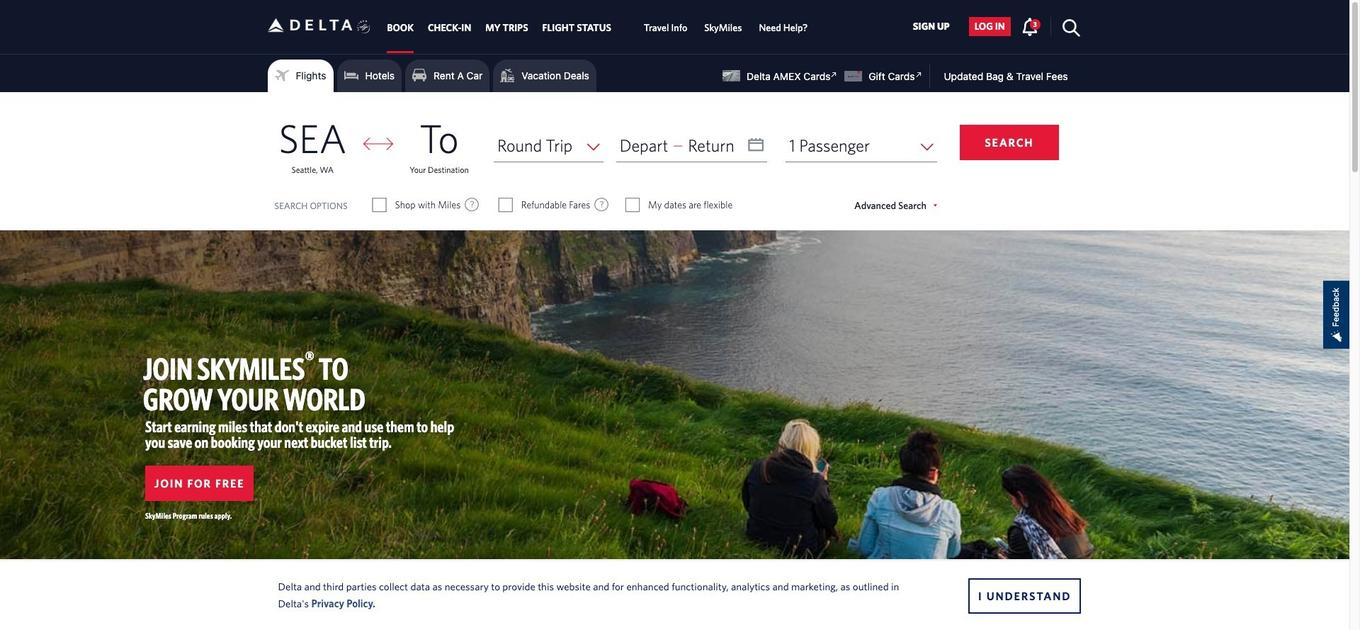 Task type: vqa. For each thing, say whether or not it's contained in the screenshot.
text field
yes



Task type: locate. For each thing, give the bounding box(es) containing it.
tab panel
[[0, 92, 1350, 230]]

None checkbox
[[373, 198, 386, 212], [626, 198, 639, 212], [373, 198, 386, 212], [626, 198, 639, 212]]

this link opens another site in a new window that may not follow the same accessibility policies as delta air lines. image
[[828, 68, 841, 82]]

None field
[[494, 129, 604, 162], [786, 129, 938, 162], [494, 129, 604, 162], [786, 129, 938, 162]]

delta air lines image
[[268, 3, 353, 47]]

skyteam image
[[357, 5, 371, 49]]

None checkbox
[[500, 198, 512, 212]]

this link opens another site in a new window that may not follow the same accessibility policies as delta air lines. image
[[912, 68, 926, 82]]

None text field
[[616, 129, 768, 162]]

tab list
[[380, 0, 817, 53]]



